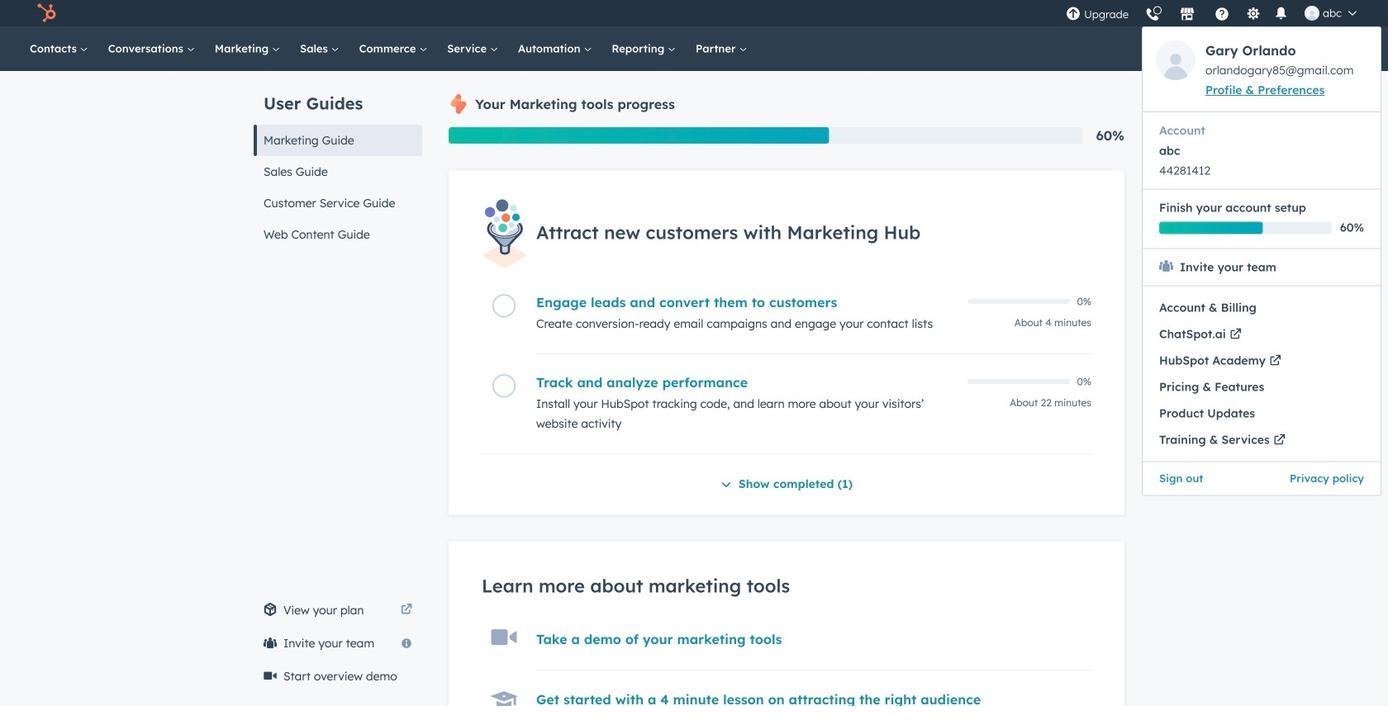 Task type: describe. For each thing, give the bounding box(es) containing it.
1 link opens in a new window image from the top
[[401, 601, 412, 621]]

Search HubSpot search field
[[1156, 35, 1330, 63]]

0 vertical spatial gary orlando image
[[1305, 6, 1320, 21]]

user guides element
[[254, 71, 422, 250]]



Task type: locate. For each thing, give the bounding box(es) containing it.
gary orlando image up search hubspot search box
[[1305, 6, 1320, 21]]

0 horizontal spatial gary orlando image
[[1156, 40, 1196, 80]]

progress bar
[[449, 127, 829, 144]]

1 vertical spatial gary orlando image
[[1156, 40, 1196, 80]]

1 horizontal spatial gary orlando image
[[1305, 6, 1320, 21]]

menu
[[1058, 0, 1381, 496], [1142, 26, 1381, 496]]

gary orlando image
[[1305, 6, 1320, 21], [1156, 40, 1196, 80]]

link opens in a new window image
[[401, 601, 412, 621], [401, 605, 412, 616]]

marketplaces image
[[1180, 7, 1195, 22]]

menu item
[[1142, 0, 1381, 496], [1143, 295, 1381, 321], [1143, 374, 1381, 400], [1143, 400, 1381, 427], [1143, 461, 1262, 495], [1262, 461, 1381, 495]]

gary orlando image down marketplaces image
[[1156, 40, 1196, 80]]

2 link opens in a new window image from the top
[[401, 605, 412, 616]]



Task type: vqa. For each thing, say whether or not it's contained in the screenshot.
THE HUBSPOT link
no



